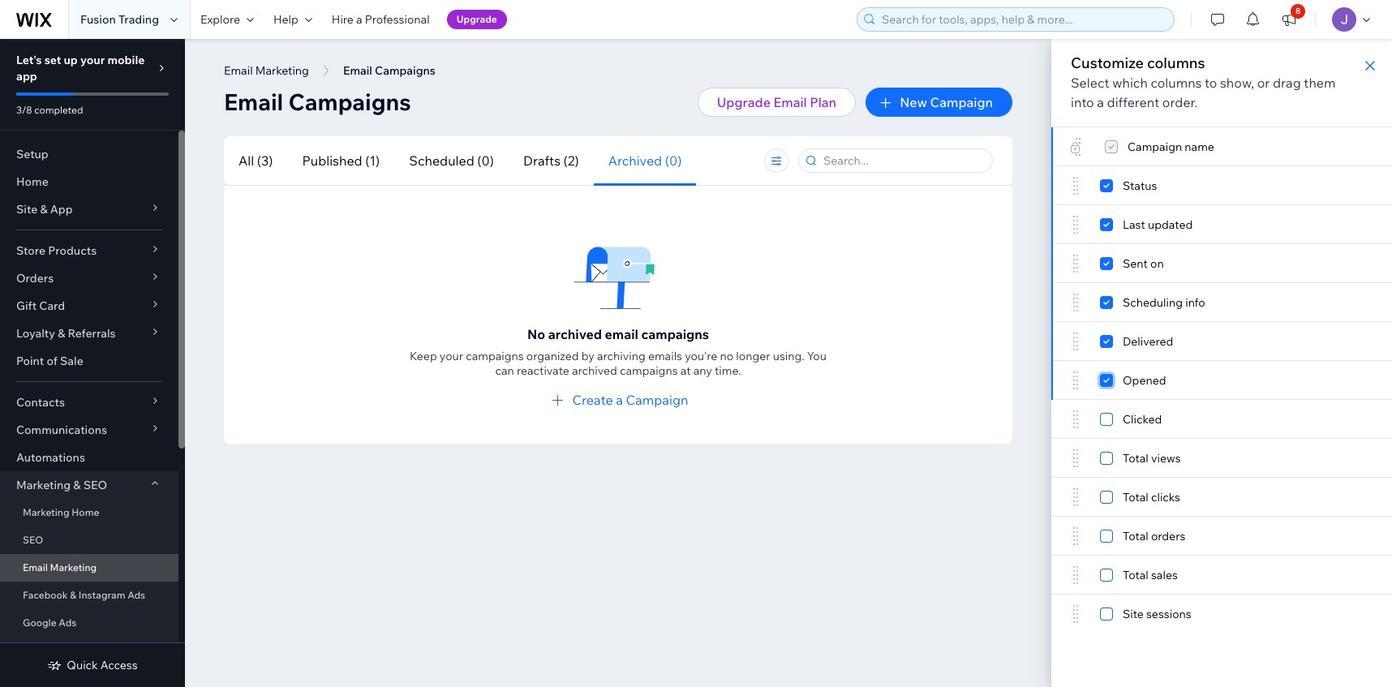 Task type: vqa. For each thing, say whether or not it's contained in the screenshot.
(2)
yes



Task type: locate. For each thing, give the bounding box(es) containing it.
google ads link
[[0, 609, 179, 637]]

0 horizontal spatial your
[[80, 53, 105, 67]]

Clicked checkbox
[[1100, 410, 1172, 429]]

email inside email marketing link
[[23, 561, 48, 574]]

email inside upgrade email plan button
[[774, 94, 807, 110]]

quick access
[[67, 658, 138, 673]]

scheduling info
[[1123, 295, 1205, 310]]

total sales button
[[1052, 556, 1392, 595]]

1 vertical spatial ads
[[59, 617, 77, 629]]

0 vertical spatial archived
[[548, 326, 602, 342]]

1 vertical spatial site
[[1123, 607, 1144, 622]]

published
[[302, 152, 362, 168]]

1 (0) from the left
[[477, 152, 494, 168]]

campaigns up emails
[[641, 326, 709, 342]]

3 total from the top
[[1123, 529, 1149, 544]]

0 vertical spatial campaign
[[930, 94, 993, 110]]

& inside loyalty & referrals "popup button"
[[58, 326, 65, 341]]

email
[[224, 63, 253, 78], [224, 88, 283, 116], [774, 94, 807, 110], [23, 561, 48, 574]]

sent on button
[[1052, 244, 1392, 283]]

drag . image left status option on the top of the page
[[1071, 176, 1081, 196]]

home inside marketing home link
[[72, 506, 99, 518]]

drag . image left delivered checkbox
[[1071, 332, 1081, 351]]

drag . image
[[1071, 254, 1081, 273], [1071, 332, 1081, 351]]

completed
[[34, 104, 83, 116]]

site left the "sessions"
[[1123, 607, 1144, 622]]

email up facebook
[[23, 561, 48, 574]]

a
[[356, 12, 362, 27], [1097, 94, 1104, 110], [616, 392, 623, 408]]

0 horizontal spatial ads
[[59, 617, 77, 629]]

1 vertical spatial your
[[440, 349, 463, 364]]

marketing home link
[[0, 499, 179, 527]]

scheduling info button
[[1052, 283, 1392, 322]]

2 drag . image from the top
[[1071, 332, 1081, 351]]

using.
[[773, 349, 805, 364]]

1 horizontal spatial (0)
[[665, 152, 682, 168]]

total views button
[[1052, 439, 1392, 478]]

1 horizontal spatial seo
[[83, 478, 107, 493]]

status
[[1123, 179, 1157, 193]]

into
[[1071, 94, 1094, 110]]

total inside checkbox
[[1123, 529, 1149, 544]]

tab list containing all (3)
[[224, 136, 742, 185]]

drag . image left clicked checkbox
[[1071, 410, 1081, 429]]

columns
[[1147, 54, 1205, 72], [1151, 75, 1202, 91]]

7 drag . image from the top
[[1071, 488, 1081, 507]]

total views
[[1123, 451, 1181, 466]]

a right create
[[616, 392, 623, 408]]

google
[[23, 617, 57, 629]]

total orders button
[[1052, 517, 1392, 556]]

hire
[[332, 12, 354, 27]]

1 horizontal spatial a
[[616, 392, 623, 408]]

0 vertical spatial email marketing
[[224, 63, 309, 78]]

home down marketing & seo popup button
[[72, 506, 99, 518]]

email
[[605, 326, 639, 342]]

drag . image left site sessions checkbox at the right of page
[[1071, 604, 1081, 624]]

0 vertical spatial your
[[80, 53, 105, 67]]

set
[[44, 53, 61, 67]]

drag . image inside opened button
[[1071, 371, 1081, 390]]

campaign inside button
[[626, 392, 688, 408]]

let's set up your mobile app
[[16, 53, 145, 84]]

drag . image left total orders checkbox
[[1071, 527, 1081, 546]]

clicked
[[1123, 412, 1162, 427]]

seo
[[83, 478, 107, 493], [23, 534, 43, 546]]

(0)
[[477, 152, 494, 168], [665, 152, 682, 168]]

a right into
[[1097, 94, 1104, 110]]

3/8
[[16, 104, 32, 116]]

1 horizontal spatial home
[[72, 506, 99, 518]]

time.
[[715, 364, 741, 378]]

marketing & seo button
[[0, 471, 179, 499]]

site left app
[[16, 202, 38, 217]]

home down setup
[[16, 174, 49, 189]]

hire a professional link
[[322, 0, 439, 39]]

&
[[40, 202, 48, 217], [58, 326, 65, 341], [73, 478, 81, 493], [70, 589, 76, 601]]

seo inside popup button
[[83, 478, 107, 493]]

Delivered checkbox
[[1100, 332, 1183, 351]]

drag . image inside the 'total clicks' button
[[1071, 488, 1081, 507]]

clicks
[[1151, 490, 1181, 505]]

campaigns up create a campaign
[[620, 364, 678, 378]]

1 vertical spatial seo
[[23, 534, 43, 546]]

email down "explore"
[[224, 63, 253, 78]]

new
[[900, 94, 927, 110]]

drag . image inside status button
[[1071, 176, 1081, 196]]

1 vertical spatial home
[[72, 506, 99, 518]]

campaign right new
[[930, 94, 993, 110]]

0 horizontal spatial site
[[16, 202, 38, 217]]

0 vertical spatial columns
[[1147, 54, 1205, 72]]

at
[[680, 364, 691, 378]]

email marketing for email marketing button
[[224, 63, 309, 78]]

organized
[[526, 349, 579, 364]]

1 horizontal spatial email marketing
[[224, 63, 309, 78]]

1 drag . image from the top
[[1071, 176, 1081, 196]]

total left "clicks" at the bottom right
[[1123, 490, 1149, 505]]

last updated
[[1123, 217, 1193, 232]]

& left app
[[40, 202, 48, 217]]

drag . image inside last updated button
[[1071, 215, 1081, 234]]

drag . image left total views option
[[1071, 449, 1081, 468]]

drag . image left sent on option
[[1071, 254, 1081, 273]]

upgrade for upgrade email plan
[[717, 94, 771, 110]]

sale
[[60, 354, 83, 368]]

tab list
[[224, 136, 742, 185]]

Total clicks checkbox
[[1100, 488, 1190, 507]]

email marketing down help
[[224, 63, 309, 78]]

status button
[[1052, 166, 1392, 205]]

seo up marketing home link
[[83, 478, 107, 493]]

total clicks button
[[1052, 478, 1392, 517]]

a right hire
[[356, 12, 362, 27]]

0 vertical spatial a
[[356, 12, 362, 27]]

1 total from the top
[[1123, 451, 1149, 466]]

1 horizontal spatial your
[[440, 349, 463, 364]]

Site sessions checkbox
[[1100, 604, 1201, 624]]

scheduled (0) button
[[395, 136, 509, 185]]

Last updated checkbox
[[1100, 215, 1193, 234]]

drag . image inside the sent on button
[[1071, 254, 1081, 273]]

on
[[1151, 256, 1164, 271]]

marketing down automations
[[16, 478, 71, 493]]

home
[[16, 174, 49, 189], [72, 506, 99, 518]]

0 horizontal spatial campaign
[[626, 392, 688, 408]]

scheduled (0)
[[409, 152, 494, 168]]

10 drag . image from the top
[[1071, 604, 1081, 624]]

all (3)
[[239, 152, 273, 168]]

2 vertical spatial a
[[616, 392, 623, 408]]

& right facebook
[[70, 589, 76, 601]]

8 drag . image from the top
[[1071, 527, 1081, 546]]

email marketing inside sidebar element
[[23, 561, 97, 574]]

drag . image inside total sales button
[[1071, 566, 1081, 585]]

your right up
[[80, 53, 105, 67]]

archived up create
[[572, 364, 617, 378]]

seo down marketing home
[[23, 534, 43, 546]]

3 drag . image from the top
[[1071, 293, 1081, 312]]

ads
[[128, 589, 145, 601], [59, 617, 77, 629]]

1 vertical spatial email marketing
[[23, 561, 97, 574]]

quick
[[67, 658, 98, 673]]

0 vertical spatial site
[[16, 202, 38, 217]]

0 vertical spatial ads
[[128, 589, 145, 601]]

access
[[100, 658, 138, 673]]

1 horizontal spatial ads
[[128, 589, 145, 601]]

create a campaign button
[[548, 390, 688, 410]]

marketing
[[255, 63, 309, 78], [16, 478, 71, 493], [23, 506, 69, 518], [50, 561, 97, 574]]

drag . image inside 'delivered' "button"
[[1071, 332, 1081, 351]]

drafts (2)
[[523, 152, 579, 168]]

drag . image
[[1071, 176, 1081, 196], [1071, 215, 1081, 234], [1071, 293, 1081, 312], [1071, 371, 1081, 390], [1071, 410, 1081, 429], [1071, 449, 1081, 468], [1071, 488, 1081, 507], [1071, 527, 1081, 546], [1071, 566, 1081, 585], [1071, 604, 1081, 624]]

0 horizontal spatial upgrade
[[457, 13, 497, 25]]

6 drag . image from the top
[[1071, 449, 1081, 468]]

your right keep
[[440, 349, 463, 364]]

emails
[[648, 349, 682, 364]]

site sessions button
[[1052, 595, 1392, 634]]

total inside button
[[1123, 490, 1149, 505]]

1 vertical spatial campaign
[[626, 392, 688, 408]]

1 horizontal spatial site
[[1123, 607, 1144, 622]]

drag . image inside site sessions "button"
[[1071, 604, 1081, 624]]

(0) inside button
[[477, 152, 494, 168]]

0 vertical spatial home
[[16, 174, 49, 189]]

Total sales checkbox
[[1100, 566, 1188, 585]]

drag . image for status
[[1071, 176, 1081, 196]]

drag . image for delivered
[[1071, 332, 1081, 351]]

0 horizontal spatial a
[[356, 12, 362, 27]]

0 vertical spatial upgrade
[[457, 13, 497, 25]]

explore
[[200, 12, 240, 27]]

email marketing inside button
[[224, 63, 309, 78]]

mobile
[[107, 53, 145, 67]]

email marketing link
[[0, 554, 179, 582]]

None checkbox
[[1105, 137, 1215, 157]]

drag . image left 'total sales' option
[[1071, 566, 1081, 585]]

drag . image for total views
[[1071, 449, 1081, 468]]

drag . image for clicked
[[1071, 410, 1081, 429]]

create
[[573, 392, 613, 408]]

email down email marketing button
[[224, 88, 283, 116]]

1 horizontal spatial upgrade
[[717, 94, 771, 110]]

drag . image inside total orders button
[[1071, 527, 1081, 546]]

2 total from the top
[[1123, 490, 1149, 505]]

drag . image for opened
[[1071, 371, 1081, 390]]

campaign
[[930, 94, 993, 110], [626, 392, 688, 408]]

9 drag . image from the top
[[1071, 566, 1081, 585]]

site sessions
[[1123, 607, 1192, 622]]

1 vertical spatial upgrade
[[717, 94, 771, 110]]

drag . image for total clicks
[[1071, 488, 1081, 507]]

marketing up email campaigns
[[255, 63, 309, 78]]

info
[[1186, 295, 1205, 310]]

total left views
[[1123, 451, 1149, 466]]

your
[[80, 53, 105, 67], [440, 349, 463, 364]]

& inside facebook & instagram ads link
[[70, 589, 76, 601]]

marketing up facebook & instagram ads on the bottom left of page
[[50, 561, 97, 574]]

1 horizontal spatial campaign
[[930, 94, 993, 110]]

drag . image left 'scheduling info' checkbox
[[1071, 293, 1081, 312]]

total left orders
[[1123, 529, 1149, 544]]

0 horizontal spatial home
[[16, 174, 49, 189]]

gift
[[16, 299, 37, 313]]

& inside site & app popup button
[[40, 202, 48, 217]]

home inside home link
[[16, 174, 49, 189]]

2 (0) from the left
[[665, 152, 682, 168]]

0 vertical spatial drag . image
[[1071, 254, 1081, 273]]

ads right google
[[59, 617, 77, 629]]

8
[[1296, 6, 1301, 16]]

email left 'plan'
[[774, 94, 807, 110]]

email marketing for email marketing link
[[23, 561, 97, 574]]

& down automations link
[[73, 478, 81, 493]]

marketing inside button
[[255, 63, 309, 78]]

campaign down at
[[626, 392, 688, 408]]

Sent on checkbox
[[1100, 254, 1164, 273]]

0 horizontal spatial (0)
[[477, 152, 494, 168]]

ads right the instagram
[[128, 589, 145, 601]]

(0) right scheduled
[[477, 152, 494, 168]]

views
[[1151, 451, 1181, 466]]

site
[[16, 202, 38, 217], [1123, 607, 1144, 622]]

drag . image for total orders
[[1071, 527, 1081, 546]]

0 vertical spatial seo
[[83, 478, 107, 493]]

drag . image for site sessions
[[1071, 604, 1081, 624]]

products
[[48, 243, 97, 258]]

1 vertical spatial drag . image
[[1071, 332, 1081, 351]]

email marketing up facebook
[[23, 561, 97, 574]]

upgrade right professional
[[457, 13, 497, 25]]

opened button
[[1052, 361, 1392, 400]]

marketing inside popup button
[[16, 478, 71, 493]]

gift card button
[[0, 292, 179, 320]]

2 drag . image from the top
[[1071, 215, 1081, 234]]

total inside option
[[1123, 568, 1149, 583]]

drag . image left last
[[1071, 215, 1081, 234]]

4 total from the top
[[1123, 568, 1149, 583]]

Status checkbox
[[1100, 176, 1157, 196]]

8 button
[[1271, 0, 1307, 39]]

(0) right archived
[[665, 152, 682, 168]]

(0) inside 'button'
[[665, 152, 682, 168]]

& inside marketing & seo popup button
[[73, 478, 81, 493]]

setup link
[[0, 140, 179, 168]]

4 drag . image from the top
[[1071, 371, 1081, 390]]

1 drag . image from the top
[[1071, 254, 1081, 273]]

any
[[694, 364, 712, 378]]

drag . image inside total views button
[[1071, 449, 1081, 468]]

total
[[1123, 451, 1149, 466], [1123, 490, 1149, 505], [1123, 529, 1149, 544], [1123, 568, 1149, 583]]

a inside button
[[616, 392, 623, 408]]

create a campaign
[[573, 392, 688, 408]]

which
[[1113, 75, 1148, 91]]

drag . image left total clicks option
[[1071, 488, 1081, 507]]

site inside checkbox
[[1123, 607, 1144, 622]]

archived up the by on the left
[[548, 326, 602, 342]]

let's
[[16, 53, 42, 67]]

total left sales at the right of page
[[1123, 568, 1149, 583]]

drag . image left opened checkbox
[[1071, 371, 1081, 390]]

1 vertical spatial a
[[1097, 94, 1104, 110]]

total for total sales
[[1123, 568, 1149, 583]]

drag . image inside the clicked button
[[1071, 410, 1081, 429]]

drag . image inside scheduling info button
[[1071, 293, 1081, 312]]

site inside popup button
[[16, 202, 38, 217]]

upgrade left 'plan'
[[717, 94, 771, 110]]

0 horizontal spatial email marketing
[[23, 561, 97, 574]]

5 drag . image from the top
[[1071, 410, 1081, 429]]

& for loyalty
[[58, 326, 65, 341]]

drafts (2) button
[[509, 136, 594, 185]]

& right 'loyalty'
[[58, 326, 65, 341]]

fusion trading
[[80, 12, 159, 27]]

2 horizontal spatial a
[[1097, 94, 1104, 110]]

them
[[1304, 75, 1336, 91]]



Task type: describe. For each thing, give the bounding box(es) containing it.
drag . image for scheduling info
[[1071, 293, 1081, 312]]

(0) for scheduled (0)
[[477, 152, 494, 168]]

keep
[[410, 349, 437, 364]]

scheduled
[[409, 152, 474, 168]]

& for facebook
[[70, 589, 76, 601]]

gift card
[[16, 299, 65, 313]]

select
[[1071, 75, 1110, 91]]

drag . image for sent on
[[1071, 254, 1081, 273]]

sidebar element
[[0, 39, 185, 687]]

& for site
[[40, 202, 48, 217]]

last
[[1123, 217, 1146, 232]]

trading
[[118, 12, 159, 27]]

point of sale
[[16, 354, 83, 368]]

loyalty & referrals
[[16, 326, 116, 341]]

point
[[16, 354, 44, 368]]

sales
[[1151, 568, 1178, 583]]

instagram
[[79, 589, 125, 601]]

1 vertical spatial columns
[[1151, 75, 1202, 91]]

your inside no archived email campaigns keep your campaigns organized by archiving emails you're no longer using. you can reactivate archived campaigns at any time.
[[440, 349, 463, 364]]

Opened checkbox
[[1100, 371, 1176, 390]]

delivered
[[1123, 334, 1174, 349]]

a inside 'customize columns select which columns to show, or drag them into a different order.'
[[1097, 94, 1104, 110]]

email campaigns
[[224, 88, 411, 116]]

seo link
[[0, 527, 179, 554]]

professional
[[365, 12, 430, 27]]

archived (0) button
[[594, 136, 697, 185]]

by
[[582, 349, 595, 364]]

help button
[[264, 0, 322, 39]]

archiving
[[597, 349, 646, 364]]

total sales
[[1123, 568, 1178, 583]]

Search for tools, apps, help & more... field
[[877, 8, 1169, 31]]

email inside email marketing button
[[224, 63, 253, 78]]

campaigns
[[289, 88, 411, 116]]

upgrade email plan
[[717, 94, 837, 110]]

drag . image for total sales
[[1071, 566, 1081, 585]]

your inside let's set up your mobile app
[[80, 53, 105, 67]]

plan
[[810, 94, 837, 110]]

customize
[[1071, 54, 1144, 72]]

store products button
[[0, 237, 179, 265]]

total for total orders
[[1123, 529, 1149, 544]]

google ads
[[23, 617, 77, 629]]

contacts
[[16, 395, 65, 410]]

quick access button
[[47, 658, 138, 673]]

Total views checkbox
[[1100, 449, 1191, 468]]

automations link
[[0, 444, 179, 471]]

published (1) button
[[288, 136, 395, 185]]

new campaign button
[[866, 88, 1013, 117]]

store
[[16, 243, 45, 258]]

up
[[64, 53, 78, 67]]

new campaign
[[900, 94, 993, 110]]

communications button
[[0, 416, 179, 444]]

a for professional
[[356, 12, 362, 27]]

can
[[495, 364, 514, 378]]

site for site sessions
[[1123, 607, 1144, 622]]

no archived email campaigns keep your campaigns organized by archiving emails you're no longer using. you can reactivate archived campaigns at any time.
[[410, 326, 827, 378]]

facebook & instagram ads link
[[0, 582, 179, 609]]

(2)
[[564, 152, 579, 168]]

updated
[[1148, 217, 1193, 232]]

& for marketing
[[73, 478, 81, 493]]

marketing home
[[23, 506, 99, 518]]

3/8 completed
[[16, 104, 83, 116]]

total clicks
[[1123, 490, 1181, 505]]

you
[[807, 349, 827, 364]]

you're
[[685, 349, 718, 364]]

(3)
[[257, 152, 273, 168]]

Total orders checkbox
[[1100, 527, 1195, 546]]

site & app button
[[0, 196, 179, 223]]

total for total views
[[1123, 451, 1149, 466]]

communications
[[16, 423, 107, 437]]

automations
[[16, 450, 85, 465]]

all
[[239, 152, 254, 168]]

archived
[[608, 152, 662, 168]]

0 horizontal spatial seo
[[23, 534, 43, 546]]

no
[[527, 326, 545, 342]]

campaigns left organized
[[466, 349, 524, 364]]

last updated button
[[1052, 205, 1392, 244]]

Scheduling info checkbox
[[1100, 293, 1205, 312]]

drag . image for last updated
[[1071, 215, 1081, 234]]

facebook & instagram ads
[[23, 589, 145, 601]]

drafts
[[523, 152, 561, 168]]

a for campaign
[[616, 392, 623, 408]]

site for site & app
[[16, 202, 38, 217]]

delivered button
[[1052, 322, 1392, 361]]

order.
[[1163, 94, 1198, 110]]

1 vertical spatial archived
[[572, 364, 617, 378]]

of
[[47, 354, 58, 368]]

loyalty
[[16, 326, 55, 341]]

Search... field
[[819, 149, 987, 172]]

home link
[[0, 168, 179, 196]]

or
[[1257, 75, 1270, 91]]

(0) for archived (0)
[[665, 152, 682, 168]]

site & app
[[16, 202, 73, 217]]

marketing down the marketing & seo
[[23, 506, 69, 518]]

drag
[[1273, 75, 1301, 91]]

opened
[[1123, 373, 1166, 388]]

loyalty & referrals button
[[0, 320, 179, 347]]

clicked button
[[1052, 400, 1392, 439]]

app
[[50, 202, 73, 217]]

campaign inside button
[[930, 94, 993, 110]]

upgrade for upgrade
[[457, 13, 497, 25]]

email marketing button
[[216, 58, 317, 83]]

contacts button
[[0, 389, 179, 416]]

archived (0)
[[608, 152, 682, 168]]

total orders
[[1123, 529, 1186, 544]]

all (3) button
[[224, 136, 288, 185]]

store products
[[16, 243, 97, 258]]

total for total clicks
[[1123, 490, 1149, 505]]



